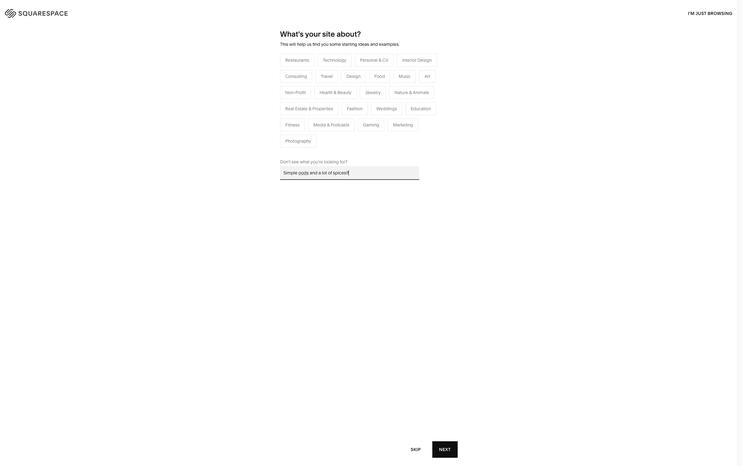 Task type: describe. For each thing, give the bounding box(es) containing it.
log
[[715, 9, 724, 15]]

fitness inside fitness option
[[285, 122, 300, 128]]

your
[[305, 30, 321, 39]]

non- inside option
[[285, 90, 296, 95]]

what's your site about? this will help us find you some starting ideas and examples.
[[280, 30, 400, 47]]

& down weddings link
[[326, 131, 329, 136]]

site
[[322, 30, 335, 39]]

examples.
[[379, 42, 400, 47]]

0 vertical spatial media & podcasts
[[303, 103, 339, 109]]

0 vertical spatial media
[[303, 103, 316, 109]]

events
[[303, 113, 316, 118]]

Consulting radio
[[280, 70, 312, 83]]

what
[[300, 159, 310, 165]]

estate inside option
[[295, 106, 308, 112]]

professional services
[[238, 94, 281, 100]]

& inside radio
[[409, 90, 412, 95]]

Interior Design radio
[[397, 54, 437, 67]]

cv
[[383, 57, 389, 63]]

Art radio
[[420, 70, 436, 83]]

gaming
[[363, 122, 379, 128]]

art
[[425, 74, 431, 79]]

log             in
[[715, 9, 730, 15]]

weddings link
[[303, 122, 330, 127]]

real estate & properties inside real estate & properties option
[[285, 106, 333, 112]]

0 horizontal spatial design
[[347, 74, 361, 79]]

us
[[307, 42, 312, 47]]

Don't see what you're looking for? field
[[280, 166, 419, 180]]

personal & cv
[[360, 57, 389, 63]]

Weddings radio
[[371, 102, 402, 115]]

will
[[289, 42, 296, 47]]

1 vertical spatial properties
[[330, 131, 351, 136]]

home & decor
[[367, 85, 397, 90]]

community & non-profits
[[238, 113, 289, 118]]

help
[[297, 42, 306, 47]]

1 vertical spatial restaurants
[[303, 94, 327, 100]]

Restaurants radio
[[280, 54, 314, 67]]

Fitness radio
[[280, 119, 305, 131]]

and
[[370, 42, 378, 47]]

in
[[725, 9, 730, 15]]

just
[[696, 11, 707, 16]]

marketing
[[393, 122, 413, 128]]

music
[[399, 74, 411, 79]]

podcasts inside media & podcasts radio
[[331, 122, 350, 128]]

squarespace logo image
[[12, 7, 80, 17]]

animals inside nature & animals radio
[[413, 90, 429, 95]]

& right home
[[381, 85, 384, 90]]

skip
[[411, 447, 421, 453]]

0 horizontal spatial animals
[[386, 94, 402, 100]]

photography
[[285, 139, 311, 144]]

0 horizontal spatial non-
[[267, 113, 277, 118]]

weddings inside option
[[377, 106, 397, 112]]

Technology radio
[[318, 54, 352, 67]]

non-profit
[[285, 90, 306, 95]]

professional
[[238, 94, 263, 100]]

squarespace logo link
[[12, 7, 156, 17]]

services
[[264, 94, 281, 100]]

restaurants link
[[303, 94, 333, 100]]

Media & Podcasts radio
[[308, 119, 355, 131]]

don't
[[280, 159, 291, 165]]

consulting
[[285, 74, 307, 79]]

this
[[280, 42, 288, 47]]

restaurants inside option
[[285, 57, 309, 63]]

starting
[[342, 42, 357, 47]]



Task type: locate. For each thing, give the bounding box(es) containing it.
1 horizontal spatial nature
[[395, 90, 408, 95]]

estate
[[295, 106, 308, 112], [313, 131, 325, 136]]

non-
[[285, 90, 296, 95], [267, 113, 277, 118]]

1 vertical spatial media
[[314, 122, 326, 128]]

Health & Beauty radio
[[315, 86, 357, 99]]

0 horizontal spatial real
[[285, 106, 294, 112]]

skip button
[[404, 442, 428, 459]]

what's
[[280, 30, 304, 39]]

media & podcasts inside radio
[[314, 122, 350, 128]]

1 vertical spatial non-
[[267, 113, 277, 118]]

travel
[[321, 74, 333, 79], [303, 85, 315, 90]]

0 vertical spatial design
[[418, 57, 432, 63]]

profits
[[277, 113, 289, 118]]

animals down decor
[[386, 94, 402, 100]]

fashion
[[347, 106, 363, 112]]

0 vertical spatial non-
[[285, 90, 296, 95]]

media down events link
[[314, 122, 326, 128]]

0 horizontal spatial estate
[[295, 106, 308, 112]]

1 vertical spatial weddings
[[303, 122, 323, 127]]

don't see what you're looking for?
[[280, 159, 348, 165]]

0 vertical spatial restaurants
[[285, 57, 309, 63]]

podcasts up the real estate & properties link
[[331, 122, 350, 128]]

interior design
[[402, 57, 432, 63]]

podcasts
[[320, 103, 339, 109], [331, 122, 350, 128]]

restaurants down travel link at the left
[[303, 94, 327, 100]]

profit
[[296, 90, 306, 95]]

restaurants
[[285, 57, 309, 63], [303, 94, 327, 100]]

1 vertical spatial design
[[347, 74, 361, 79]]

design up beauty
[[347, 74, 361, 79]]

0 vertical spatial fitness
[[367, 103, 382, 109]]

about?
[[337, 30, 361, 39]]

Marketing radio
[[388, 119, 419, 131]]

nature & animals inside radio
[[395, 90, 429, 95]]

0 vertical spatial podcasts
[[320, 103, 339, 109]]

home
[[367, 85, 380, 90]]

& down restaurants link
[[317, 103, 319, 109]]

technology
[[323, 57, 347, 63]]

next button
[[433, 442, 458, 459]]

Education radio
[[406, 102, 436, 115]]

0 horizontal spatial weddings
[[303, 122, 323, 127]]

1 vertical spatial real estate & properties
[[303, 131, 351, 136]]

jewelry
[[365, 90, 381, 95]]

media
[[303, 103, 316, 109], [314, 122, 326, 128]]

properties up for?
[[330, 131, 351, 136]]

restaurants up consulting
[[285, 57, 309, 63]]

media & podcasts
[[303, 103, 339, 109], [314, 122, 350, 128]]

travel inside option
[[321, 74, 333, 79]]

weddings
[[377, 106, 397, 112], [303, 122, 323, 127]]

1 horizontal spatial non-
[[285, 90, 296, 95]]

find
[[313, 42, 320, 47]]

education
[[411, 106, 431, 112]]

fitness down jewelry option
[[367, 103, 382, 109]]

real up photography
[[303, 131, 312, 136]]

non- down services in the left top of the page
[[267, 113, 277, 118]]

0 vertical spatial travel
[[321, 74, 333, 79]]

&
[[379, 57, 382, 63], [381, 85, 384, 90], [334, 90, 337, 95], [409, 90, 412, 95], [382, 94, 385, 100], [317, 103, 319, 109], [309, 106, 312, 112], [263, 113, 266, 118], [327, 122, 330, 128], [326, 131, 329, 136]]

& down home & decor
[[382, 94, 385, 100]]

1 vertical spatial estate
[[313, 131, 325, 136]]

see
[[292, 159, 299, 165]]

nature & animals down music option
[[395, 90, 429, 95]]

real estate & properties link
[[303, 131, 357, 136]]

media & podcasts down restaurants link
[[303, 103, 339, 109]]

media up events
[[303, 103, 316, 109]]

real
[[285, 106, 294, 112], [303, 131, 312, 136]]

looking
[[324, 159, 339, 165]]

next
[[439, 447, 451, 453]]

nature & animals
[[395, 90, 429, 95], [367, 94, 402, 100]]

1 vertical spatial podcasts
[[331, 122, 350, 128]]

0 horizontal spatial nature
[[367, 94, 381, 100]]

browsing
[[708, 11, 733, 16]]

Fashion radio
[[342, 102, 368, 115]]

Real Estate & Properties radio
[[280, 102, 339, 115]]

fitness
[[367, 103, 382, 109], [285, 122, 300, 128]]

nature & animals link
[[367, 94, 408, 100]]

0 horizontal spatial travel
[[303, 85, 315, 90]]

nature & animals down home & decor link
[[367, 94, 402, 100]]

properties up events link
[[313, 106, 333, 112]]

Food radio
[[369, 70, 390, 83]]

i'm
[[688, 11, 695, 16]]

nature
[[395, 90, 408, 95], [367, 94, 381, 100]]

& down music option
[[409, 90, 412, 95]]

Travel radio
[[316, 70, 338, 83]]

estate up events
[[295, 106, 308, 112]]

events link
[[303, 113, 322, 118]]

1 vertical spatial real
[[303, 131, 312, 136]]

0 horizontal spatial fitness
[[285, 122, 300, 128]]

1 horizontal spatial weddings
[[377, 106, 397, 112]]

Personal & CV radio
[[355, 54, 394, 67]]

travel up restaurants link
[[303, 85, 315, 90]]

estate down weddings link
[[313, 131, 325, 136]]

1 horizontal spatial fitness
[[367, 103, 382, 109]]

media inside media & podcasts radio
[[314, 122, 326, 128]]

fitness down the profits
[[285, 122, 300, 128]]

1 vertical spatial media & podcasts
[[314, 122, 350, 128]]

health & beauty
[[320, 90, 352, 95]]

0 vertical spatial estate
[[295, 106, 308, 112]]

& inside radio
[[327, 122, 330, 128]]

& right health
[[334, 90, 337, 95]]

weddings down the nature & animals link
[[377, 106, 397, 112]]

0 vertical spatial properties
[[313, 106, 333, 112]]

personal
[[360, 57, 378, 63]]

beauty
[[338, 90, 352, 95]]

Gaming radio
[[358, 119, 385, 131]]

Non-Profit radio
[[280, 86, 311, 99]]

animals
[[413, 90, 429, 95], [386, 94, 402, 100]]

media & podcasts link
[[303, 103, 345, 109]]

1 horizontal spatial travel
[[321, 74, 333, 79]]

1 vertical spatial fitness
[[285, 122, 300, 128]]

travel link
[[303, 85, 321, 90]]

health
[[320, 90, 333, 95]]

1 horizontal spatial estate
[[313, 131, 325, 136]]

& inside option
[[309, 106, 312, 112]]

Photography radio
[[280, 135, 317, 148]]

real estate & properties down weddings link
[[303, 131, 351, 136]]

0 vertical spatial real estate & properties
[[285, 106, 333, 112]]

0 vertical spatial real
[[285, 106, 294, 112]]

real up the profits
[[285, 106, 294, 112]]

nature inside nature & animals radio
[[395, 90, 408, 95]]

fitness link
[[367, 103, 388, 109]]

travel up health
[[321, 74, 333, 79]]

for?
[[340, 159, 348, 165]]

decor
[[385, 85, 397, 90]]

real inside option
[[285, 106, 294, 112]]

real estate & properties
[[285, 106, 333, 112], [303, 131, 351, 136]]

properties
[[313, 106, 333, 112], [330, 131, 351, 136]]

professional services link
[[238, 94, 287, 100]]

real estate & properties up events
[[285, 106, 333, 112]]

1 vertical spatial travel
[[303, 85, 315, 90]]

design right interior
[[418, 57, 432, 63]]

podcasts down health
[[320, 103, 339, 109]]

community
[[238, 113, 262, 118]]

& up events
[[309, 106, 312, 112]]

some
[[330, 42, 341, 47]]

media & podcasts up the real estate & properties link
[[314, 122, 350, 128]]

ideas
[[358, 42, 369, 47]]

animals up the education option
[[413, 90, 429, 95]]

1 horizontal spatial design
[[418, 57, 432, 63]]

i'm just browsing link
[[688, 5, 733, 22]]

log             in link
[[715, 9, 730, 15]]

0 vertical spatial weddings
[[377, 106, 397, 112]]

& up the real estate & properties link
[[327, 122, 330, 128]]

interior
[[402, 57, 417, 63]]

nature down music
[[395, 90, 408, 95]]

Design radio
[[341, 70, 366, 83]]

community & non-profits link
[[238, 113, 296, 118]]

& right community
[[263, 113, 266, 118]]

1 horizontal spatial animals
[[413, 90, 429, 95]]

you
[[321, 42, 329, 47]]

non- down consulting radio
[[285, 90, 296, 95]]

& left cv
[[379, 57, 382, 63]]

food
[[375, 74, 385, 79]]

Jewelry radio
[[360, 86, 386, 99]]

design
[[418, 57, 432, 63], [347, 74, 361, 79]]

properties inside option
[[313, 106, 333, 112]]

nature down home
[[367, 94, 381, 100]]

Nature & Animals radio
[[389, 86, 435, 99]]

Music radio
[[394, 70, 416, 83]]

home & decor link
[[367, 85, 403, 90]]

i'm just browsing
[[688, 11, 733, 16]]

weddings down events link
[[303, 122, 323, 127]]

you're
[[311, 159, 323, 165]]

1 horizontal spatial real
[[303, 131, 312, 136]]



Task type: vqa. For each thing, say whether or not it's contained in the screenshot.
Real Estate & Properties
yes



